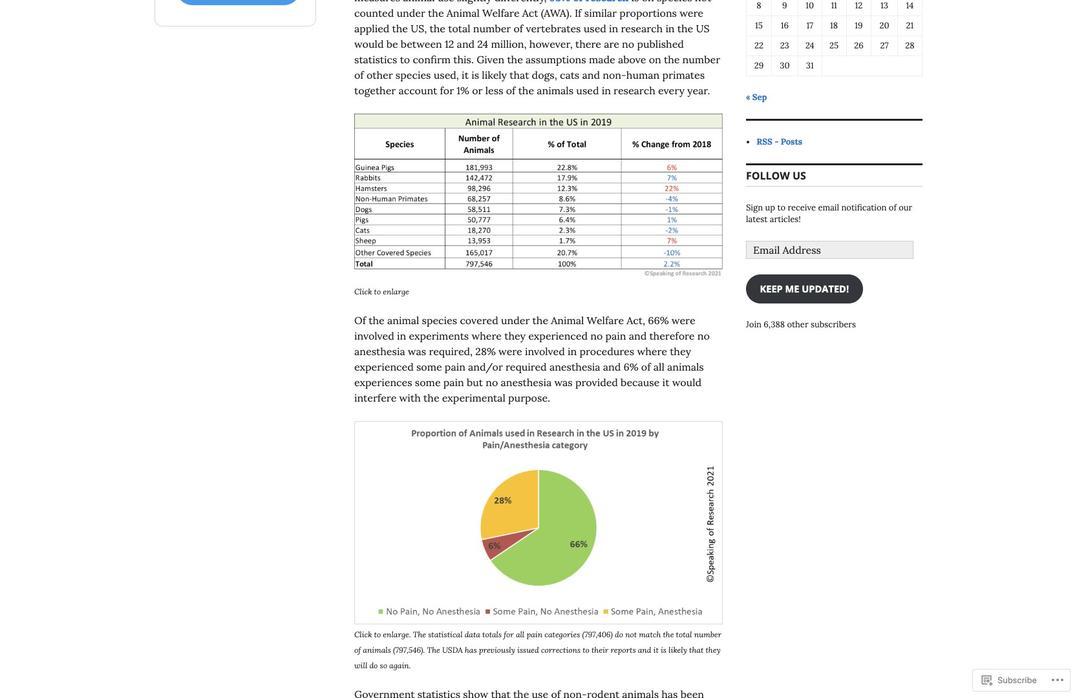 Task type: locate. For each thing, give the bounding box(es) containing it.
was left provided
[[554, 376, 573, 389]]

used,
[[434, 69, 459, 82]]

1 vertical spatial 12
[[445, 38, 454, 51]]

0 vertical spatial they
[[504, 330, 526, 342]]

pain up issued
[[527, 630, 543, 640]]

that inside is on species not counted under the animal welfare act (awa). if similar proportions were applied the us, the total number of vertebrates used in research in the us would be between 12 and 24 million, however, there are no published statistics to confirm this. given the assumptions made above on the number of other species used, it is likely that dogs, cats and non-human primates together account for 1% or less of the animals used in research every year.
[[510, 69, 529, 82]]

in
[[609, 22, 618, 35], [666, 22, 675, 35], [602, 84, 611, 97], [397, 330, 406, 342], [568, 345, 577, 358]]

involved down the of
[[354, 330, 394, 342]]

0 horizontal spatial animal
[[447, 7, 480, 20]]

no up above
[[622, 38, 634, 51]]

click for click to enlarge. the statistical data totals for all pain categories (797,406) do not match the total number of animals (797,546). the usda has previously issued corrections to their reports and it is likely that they will do so again.
[[354, 630, 372, 640]]

0 vertical spatial total
[[448, 22, 470, 35]]

species up proportions
[[657, 0, 692, 4]]

animals inside click to enlarge. the statistical data totals for all pain categories (797,406) do not match the total number of animals (797,546). the usda has previously issued corrections to their reports and it is likely that they will do so again.
[[363, 646, 391, 655]]

counted
[[354, 7, 394, 20]]

would down 'applied'
[[354, 38, 384, 51]]

was down experiments
[[408, 345, 426, 358]]

click for click to enlarge
[[354, 287, 372, 297]]

number up primates
[[682, 53, 720, 66]]

because
[[621, 376, 660, 389]]

under up us,
[[397, 7, 425, 20]]

0 vertical spatial under
[[397, 7, 425, 20]]

2 vertical spatial it
[[653, 646, 659, 655]]

0 horizontal spatial animals
[[363, 646, 391, 655]]

to left "enlarge."
[[374, 630, 381, 640]]

0 horizontal spatial it
[[462, 69, 469, 82]]

to
[[400, 53, 410, 66], [777, 202, 786, 213], [374, 287, 381, 297], [374, 630, 381, 640], [583, 646, 590, 655]]

of left our
[[889, 202, 897, 213]]

0 vertical spatial research
[[621, 22, 663, 35]]

0 vertical spatial on
[[642, 0, 654, 4]]

1 horizontal spatial other
[[787, 320, 809, 331]]

it inside is on species not counted under the animal welfare act (awa). if similar proportions were applied the us, the total number of vertebrates used in research in the us would be between 12 and 24 million, however, there are no published statistics to confirm this. given the assumptions made above on the number of other species used, it is likely that dogs, cats and non-human primates together account for 1% or less of the animals used in research every year.
[[462, 69, 469, 82]]

0 horizontal spatial involved
[[354, 330, 394, 342]]

and down match at the bottom of page
[[638, 646, 651, 655]]

1 horizontal spatial total
[[676, 630, 692, 640]]

8
[[757, 0, 761, 11]]

0 horizontal spatial the
[[413, 630, 426, 640]]

to right the up
[[777, 202, 786, 213]]

species
[[657, 0, 692, 4], [396, 69, 431, 82], [422, 314, 457, 327]]

0 vertical spatial were
[[680, 7, 703, 20]]

14
[[906, 0, 914, 11]]

1 vertical spatial were
[[672, 314, 695, 327]]

1 vertical spatial click
[[354, 630, 372, 640]]

0 vertical spatial welfare
[[482, 7, 520, 20]]

animal for the
[[447, 7, 480, 20]]

number right match at the bottom of page
[[694, 630, 722, 640]]

it inside of the animal species covered under the animal welfare act, 66% were involved in experiments where they experienced no pain and therefore no anesthesia was required, 28% were involved in procedures where they experienced some pain and/or required anesthesia and 6% of all animals experiences some pain but no anesthesia was provided because it would interfere with the experimental purpose.
[[662, 376, 669, 389]]

0 vertical spatial used
[[584, 22, 606, 35]]

2 vertical spatial species
[[422, 314, 457, 327]]

used down the similar at the top right of the page
[[584, 22, 606, 35]]

experienced up required
[[528, 330, 588, 342]]

are
[[604, 38, 619, 51]]

welfare
[[482, 7, 520, 20], [587, 314, 624, 327]]

animal for no
[[551, 314, 584, 327]]

10
[[806, 0, 814, 11]]

animals inside is on species not counted under the animal welfare act (awa). if similar proportions were applied the us, the total number of vertebrates used in research in the us would be between 12 and 24 million, however, there are no published statistics to confirm this. given the assumptions made above on the number of other species used, it is likely that dogs, cats and non-human primates together account for 1% or less of the animals used in research every year.
[[537, 84, 574, 97]]

0 vertical spatial click
[[354, 287, 372, 297]]

previously
[[479, 646, 515, 655]]

1 vertical spatial total
[[676, 630, 692, 640]]

no down and/or
[[486, 376, 498, 389]]

2 horizontal spatial they
[[706, 646, 721, 655]]

other down statistics
[[367, 69, 393, 82]]

under inside is on species not counted under the animal welfare act (awa). if similar proportions were applied the us, the total number of vertebrates used in research in the us would be between 12 and 24 million, however, there are no published statistics to confirm this. given the assumptions made above on the number of other species used, it is likely that dogs, cats and non-human primates together account for 1% or less of the animals used in research every year.
[[397, 7, 425, 20]]

anesthesia down required
[[501, 376, 552, 389]]

pain inside click to enlarge. the statistical data totals for all pain categories (797,406) do not match the total number of animals (797,546). the usda has previously issued corrections to their reports and it is likely that they will do so again.
[[527, 630, 543, 640]]

0 vertical spatial animal
[[447, 7, 480, 20]]

0 vertical spatial experienced
[[528, 330, 588, 342]]

their
[[592, 646, 609, 655]]

0 horizontal spatial likely
[[482, 69, 507, 82]]

1 click from the top
[[354, 287, 372, 297]]

number inside click to enlarge. the statistical data totals for all pain categories (797,406) do not match the total number of animals (797,546). the usda has previously issued corrections to their reports and it is likely that they will do so again.
[[694, 630, 722, 640]]

0 horizontal spatial all
[[516, 630, 525, 640]]

enlarge.
[[383, 630, 411, 640]]

usda
[[442, 646, 463, 655]]

28%
[[475, 345, 496, 358]]

22
[[754, 40, 763, 51]]

email
[[818, 202, 839, 213]]

on down published
[[649, 53, 661, 66]]

total right match at the bottom of page
[[676, 630, 692, 640]]

0 vertical spatial it
[[462, 69, 469, 82]]

0 vertical spatial animals
[[537, 84, 574, 97]]

1 vertical spatial welfare
[[587, 314, 624, 327]]

0 horizontal spatial other
[[367, 69, 393, 82]]

1 vertical spatial anesthesia
[[549, 361, 600, 373]]

1 horizontal spatial 12
[[855, 0, 863, 11]]

0 vertical spatial likely
[[482, 69, 507, 82]]

other right 6,388
[[787, 320, 809, 331]]

0 vertical spatial that
[[510, 69, 529, 82]]

click
[[354, 287, 372, 297], [354, 630, 372, 640]]

0 horizontal spatial they
[[504, 330, 526, 342]]

join 6,388 other subscribers
[[746, 320, 856, 331]]

where down therefore
[[637, 345, 667, 358]]

animal inside is on species not counted under the animal welfare act (awa). if similar proportions were applied the us, the total number of vertebrates used in research in the us would be between 12 and 24 million, however, there are no published statistics to confirm this. given the assumptions made above on the number of other species used, it is likely that dogs, cats and non-human primates together account for 1% or less of the animals used in research every year.
[[447, 7, 480, 20]]

the left usda
[[427, 646, 440, 655]]

12 up the this.
[[445, 38, 454, 51]]

Follow Us email field
[[746, 241, 914, 259]]

animals down therefore
[[667, 361, 704, 373]]

0 horizontal spatial not
[[625, 630, 637, 640]]

some down 'required,'
[[416, 361, 442, 373]]

they
[[504, 330, 526, 342], [670, 345, 691, 358], [706, 646, 721, 655]]

2 horizontal spatial is
[[661, 646, 667, 655]]

1 horizontal spatial animal
[[551, 314, 584, 327]]

1 horizontal spatial that
[[689, 646, 704, 655]]

animal up the this.
[[447, 7, 480, 20]]

where up 28% at left
[[472, 330, 502, 342]]

1 horizontal spatial not
[[695, 0, 711, 4]]

1 vertical spatial was
[[554, 376, 573, 389]]

on
[[642, 0, 654, 4], [649, 53, 661, 66]]

it right because on the right of the page
[[662, 376, 669, 389]]

1 horizontal spatial likely
[[669, 646, 687, 655]]

non-
[[603, 69, 626, 82]]

follow us section
[[155, 0, 923, 362]]

that inside click to enlarge. the statistical data totals for all pain categories (797,406) do not match the total number of animals (797,546). the usda has previously issued corrections to their reports and it is likely that they will do so again.
[[689, 646, 704, 655]]

species up experiments
[[422, 314, 457, 327]]

1 vertical spatial they
[[670, 345, 691, 358]]

required,
[[429, 345, 473, 358]]

the up be
[[392, 22, 408, 35]]

24 down 17
[[806, 40, 814, 51]]

number
[[473, 22, 511, 35], [682, 53, 720, 66], [694, 630, 722, 640]]

16
[[781, 20, 789, 31]]

given
[[477, 53, 504, 66]]

all up issued
[[516, 630, 525, 640]]

were
[[680, 7, 703, 20], [672, 314, 695, 327], [498, 345, 522, 358]]

it down the this.
[[462, 69, 469, 82]]

for down used,
[[440, 84, 454, 97]]

on up proportions
[[642, 0, 654, 4]]

12 inside follow us section
[[855, 0, 863, 11]]

similar
[[584, 7, 617, 20]]

million,
[[491, 38, 527, 51]]

24 inside is on species not counted under the animal welfare act (awa). if similar proportions were applied the us, the total number of vertebrates used in research in the us would be between 12 and 24 million, however, there are no published statistics to confirm this. given the assumptions made above on the number of other species used, it is likely that dogs, cats and non-human primates together account for 1% or less of the animals used in research every year.
[[477, 38, 488, 51]]

welfare for and
[[587, 314, 624, 327]]

1 vertical spatial where
[[637, 345, 667, 358]]

made
[[589, 53, 615, 66]]

0 vertical spatial do
[[615, 630, 623, 640]]

(797,546).
[[393, 646, 425, 655]]

1 horizontal spatial would
[[672, 376, 702, 389]]

0 horizontal spatial total
[[448, 22, 470, 35]]

0 horizontal spatial under
[[397, 7, 425, 20]]

2 click from the top
[[354, 630, 372, 640]]

18
[[830, 20, 838, 31]]

were up required
[[498, 345, 522, 358]]

the down million,
[[507, 53, 523, 66]]

1%
[[457, 84, 469, 97]]

were up therefore
[[672, 314, 695, 327]]

all inside of the animal species covered under the animal welfare act, 66% were involved in experiments where they experienced no pain and therefore no anesthesia was required, 28% were involved in procedures where they experienced some pain and/or required anesthesia and 6% of all animals experiences some pain but no anesthesia was provided because it would interfere with the experimental purpose.
[[653, 361, 664, 373]]

30
[[780, 60, 790, 71]]

of up million,
[[514, 22, 523, 35]]

this.
[[453, 53, 474, 66]]

involved up required
[[525, 345, 565, 358]]

the
[[413, 630, 426, 640], [427, 646, 440, 655]]

do left so
[[369, 661, 378, 671]]

again.
[[389, 661, 411, 671]]

research down human
[[614, 84, 655, 97]]

2 vertical spatial animals
[[363, 646, 391, 655]]

for right totals
[[504, 630, 514, 640]]

number up million,
[[473, 22, 511, 35]]

the down dogs,
[[518, 84, 534, 97]]

previous and next months element
[[746, 92, 923, 103]]

1 vertical spatial animals
[[667, 361, 704, 373]]

not
[[695, 0, 711, 4], [625, 630, 637, 640]]

0 horizontal spatial 12
[[445, 38, 454, 51]]

welfare inside is on species not counted under the animal welfare act (awa). if similar proportions were applied the us, the total number of vertebrates used in research in the us would be between 12 and 24 million, however, there are no published statistics to confirm this. given the assumptions made above on the number of other species used, it is likely that dogs, cats and non-human primates together account for 1% or less of the animals used in research every year.
[[482, 7, 520, 20]]

and down act,
[[629, 330, 647, 342]]

statistics
[[354, 53, 397, 66]]

the right with
[[424, 392, 439, 405]]

1 vertical spatial would
[[672, 376, 702, 389]]

1 vertical spatial number
[[682, 53, 720, 66]]

1 vertical spatial it
[[662, 376, 669, 389]]

likely
[[482, 69, 507, 82], [669, 646, 687, 655]]

together
[[354, 84, 396, 97]]

0 vertical spatial where
[[472, 330, 502, 342]]

2 vertical spatial they
[[706, 646, 721, 655]]

12
[[855, 0, 863, 11], [445, 38, 454, 51]]

click inside click to enlarge. the statistical data totals for all pain categories (797,406) do not match the total number of animals (797,546). the usda has previously issued corrections to their reports and it is likely that they will do so again.
[[354, 630, 372, 640]]

12 up the 19
[[855, 0, 863, 11]]

1 horizontal spatial involved
[[525, 345, 565, 358]]

0 vertical spatial was
[[408, 345, 426, 358]]

animal
[[447, 7, 480, 20], [551, 314, 584, 327]]

1 vertical spatial likely
[[669, 646, 687, 655]]

pain down 'required,'
[[445, 361, 465, 373]]

all inside click to enlarge. the statistical data totals for all pain categories (797,406) do not match the total number of animals (797,546). the usda has previously issued corrections to their reports and it is likely that they will do so again.
[[516, 630, 525, 640]]

to down 'between'
[[400, 53, 410, 66]]

and down made
[[582, 69, 600, 82]]

research down proportions
[[621, 22, 663, 35]]

anesthesia up provided
[[549, 361, 600, 373]]

me
[[785, 282, 799, 295]]

do up reports on the right of page
[[615, 630, 623, 640]]

of
[[354, 314, 366, 327]]

not up reports on the right of page
[[625, 630, 637, 640]]

animals up so
[[363, 646, 391, 655]]

posts
[[781, 136, 802, 147]]

is up proportions
[[631, 0, 639, 4]]

year.
[[687, 84, 710, 97]]

used down cats
[[576, 84, 599, 97]]

2 vertical spatial number
[[694, 630, 722, 640]]

research
[[621, 22, 663, 35], [614, 84, 655, 97]]

1 horizontal spatial experienced
[[528, 330, 588, 342]]

the up (797,546).
[[413, 630, 426, 640]]

it down match at the bottom of page
[[653, 646, 659, 655]]

articles!
[[770, 214, 801, 225]]

1 vertical spatial experienced
[[354, 361, 414, 373]]

under inside of the animal species covered under the animal welfare act, 66% were involved in experiments where they experienced no pain and therefore no anesthesia was required, 28% were involved in procedures where they experienced some pain and/or required anesthesia and 6% of all animals experiences some pain but no anesthesia was provided because it would interfere with the experimental purpose.
[[501, 314, 530, 327]]

0 horizontal spatial where
[[472, 330, 502, 342]]

1 horizontal spatial animals
[[537, 84, 574, 97]]

1 vertical spatial not
[[625, 630, 637, 640]]

subscribers
[[811, 320, 856, 331]]

no right therefore
[[697, 330, 710, 342]]

welfare for number
[[482, 7, 520, 20]]

between
[[401, 38, 442, 51]]

account
[[399, 84, 437, 97]]

0 horizontal spatial is
[[471, 69, 479, 82]]

match
[[639, 630, 661, 640]]

of inside click to enlarge. the statistical data totals for all pain categories (797,406) do not match the total number of animals (797,546). the usda has previously issued corrections to their reports and it is likely that they will do so again.
[[354, 646, 361, 655]]

proportions
[[619, 7, 677, 20]]

animal up procedures on the right of page
[[551, 314, 584, 327]]

to left the their
[[583, 646, 590, 655]]

2 vertical spatial is
[[661, 646, 667, 655]]

1 horizontal spatial it
[[653, 646, 659, 655]]

1 vertical spatial animal
[[551, 314, 584, 327]]

likely up less
[[482, 69, 507, 82]]

welfare inside of the animal species covered under the animal welfare act, 66% were involved in experiments where they experienced no pain and therefore no anesthesia was required, 28% were involved in procedures where they experienced some pain and/or required anesthesia and 6% of all animals experiences some pain but no anesthesia was provided because it would interfere with the experimental purpose.
[[587, 314, 624, 327]]

to inside sign up to receive email notification of our latest articles!
[[777, 202, 786, 213]]

in down animal
[[397, 330, 406, 342]]

1 horizontal spatial was
[[554, 376, 573, 389]]

0 vertical spatial species
[[657, 0, 692, 4]]

1 vertical spatial for
[[504, 630, 514, 640]]

all
[[653, 361, 664, 373], [516, 630, 525, 640]]

above
[[618, 53, 646, 66]]

of right less
[[506, 84, 516, 97]]

1 horizontal spatial under
[[501, 314, 530, 327]]

is inside click to enlarge. the statistical data totals for all pain categories (797,406) do not match the total number of animals (797,546). the usda has previously issued corrections to their reports and it is likely that they will do so again.
[[661, 646, 667, 655]]

anesthesia up experiences
[[354, 345, 405, 358]]

some up with
[[415, 376, 441, 389]]

keep
[[760, 282, 783, 295]]

0 vertical spatial for
[[440, 84, 454, 97]]

and down procedures on the right of page
[[603, 361, 621, 373]]

of up together
[[354, 69, 364, 82]]

in up published
[[666, 22, 675, 35]]

were inside is on species not counted under the animal welfare act (awa). if similar proportions were applied the us, the total number of vertebrates used in research in the us would be between 12 and 24 million, however, there are no published statistics to confirm this. given the assumptions made above on the number of other species used, it is likely that dogs, cats and non-human primates together account for 1% or less of the animals used in research every year.
[[680, 7, 703, 20]]

total up the this.
[[448, 22, 470, 35]]

0 vertical spatial 12
[[855, 0, 863, 11]]

animal inside of the animal species covered under the animal welfare act, 66% were involved in experiments where they experienced no pain and therefore no anesthesia was required, 28% were involved in procedures where they experienced some pain and/or required anesthesia and 6% of all animals experiences some pain but no anesthesia was provided because it would interfere with the experimental purpose.
[[551, 314, 584, 327]]

1 vertical spatial other
[[787, 320, 809, 331]]

some
[[416, 361, 442, 373], [415, 376, 441, 389]]

0 vertical spatial is
[[631, 0, 639, 4]]

animals down dogs,
[[537, 84, 574, 97]]

welfare left act,
[[587, 314, 624, 327]]

interfere
[[354, 392, 397, 405]]

click up the of
[[354, 287, 372, 297]]

under right covered
[[501, 314, 530, 327]]

categories
[[545, 630, 580, 640]]

25
[[830, 40, 839, 51]]

click up the 'will'
[[354, 630, 372, 640]]

is up or
[[471, 69, 479, 82]]

1 horizontal spatial where
[[637, 345, 667, 358]]

0 vertical spatial involved
[[354, 330, 394, 342]]

would inside of the animal species covered under the animal welfare act, 66% were involved in experiments where they experienced no pain and therefore no anesthesia was required, 28% were involved in procedures where they experienced some pain and/or required anesthesia and 6% of all animals experiences some pain but no anesthesia was provided because it would interfere with the experimental purpose.
[[672, 376, 702, 389]]

0 horizontal spatial for
[[440, 84, 454, 97]]

the left us at top
[[677, 22, 693, 35]]

would right because on the right of the page
[[672, 376, 702, 389]]

involved
[[354, 330, 394, 342], [525, 345, 565, 358]]

experienced up experiences
[[354, 361, 414, 373]]

0 horizontal spatial 24
[[477, 38, 488, 51]]

of up the 'will'
[[354, 646, 361, 655]]

1 horizontal spatial for
[[504, 630, 514, 640]]

11
[[831, 0, 837, 11]]

of right 6% on the bottom right
[[641, 361, 651, 373]]

24 inside follow us section
[[806, 40, 814, 51]]

species up account
[[396, 69, 431, 82]]

9
[[782, 0, 787, 11]]

likely right reports on the right of page
[[669, 646, 687, 655]]

0 horizontal spatial welfare
[[482, 7, 520, 20]]

the
[[428, 7, 444, 20], [392, 22, 408, 35], [430, 22, 445, 35], [677, 22, 693, 35], [507, 53, 523, 66], [664, 53, 680, 66], [518, 84, 534, 97], [369, 314, 385, 327], [532, 314, 548, 327], [424, 392, 439, 405], [663, 630, 674, 640]]

the right match at the bottom of page
[[663, 630, 674, 640]]

1 vertical spatial that
[[689, 646, 704, 655]]

vertebrates
[[526, 22, 581, 35]]

receive
[[788, 202, 816, 213]]

species inside of the animal species covered under the animal welfare act, 66% were involved in experiments where they experienced no pain and therefore no anesthesia was required, 28% were involved in procedures where they experienced some pain and/or required anesthesia and 6% of all animals experiences some pain but no anesthesia was provided because it would interfere with the experimental purpose.
[[422, 314, 457, 327]]

1 horizontal spatial all
[[653, 361, 664, 373]]

0 vertical spatial some
[[416, 361, 442, 373]]

click to enlarge. the statistical data totals for all pain categories (797,406) do not match the total number of animals (797,546). the usda has previously issued corrections to their reports and it is likely that they will do so again.
[[354, 630, 722, 671]]



Task type: describe. For each thing, give the bounding box(es) containing it.
click to enlarge
[[354, 287, 409, 297]]

enlarge
[[383, 287, 409, 297]]

the up 'between'
[[428, 7, 444, 20]]

(797,406)
[[582, 630, 613, 640]]

23
[[780, 40, 789, 51]]

total inside is on species not counted under the animal welfare act (awa). if similar proportions were applied the us, the total number of vertebrates used in research in the us would be between 12 and 24 million, however, there are no published statistics to confirm this. given the assumptions made above on the number of other species used, it is likely that dogs, cats and non-human primates together account for 1% or less of the animals used in research every year.
[[448, 22, 470, 35]]

to inside is on species not counted under the animal welfare act (awa). if similar proportions were applied the us, the total number of vertebrates used in research in the us would be between 12 and 24 million, however, there are no published statistics to confirm this. given the assumptions made above on the number of other species used, it is likely that dogs, cats and non-human primates together account for 1% or less of the animals used in research every year.
[[400, 53, 410, 66]]

under for the
[[397, 7, 425, 20]]

12 inside is on species not counted under the animal welfare act (awa). if similar proportions were applied the us, the total number of vertebrates used in research in the us would be between 12 and 24 million, however, there are no published statistics to confirm this. given the assumptions made above on the number of other species used, it is likely that dogs, cats and non-human primates together account for 1% or less of the animals used in research every year.
[[445, 38, 454, 51]]

or
[[472, 84, 483, 97]]

updated!
[[802, 282, 849, 295]]

under for they
[[501, 314, 530, 327]]

19
[[855, 20, 863, 31]]

of inside of the animal species covered under the animal welfare act, 66% were involved in experiments where they experienced no pain and therefore no anesthesia was required, 28% were involved in procedures where they experienced some pain and/or required anesthesia and 6% of all animals experiences some pain but no anesthesia was provided because it would interfere with the experimental purpose.
[[641, 361, 651, 373]]

0 horizontal spatial experienced
[[354, 361, 414, 373]]

subscribe link
[[977, 670, 1042, 692]]

applied
[[354, 22, 389, 35]]

would inside is on species not counted under the animal welfare act (awa). if similar proportions were applied the us, the total number of vertebrates used in research in the us would be between 12 and 24 million, however, there are no published statistics to confirm this. given the assumptions made above on the number of other species used, it is likely that dogs, cats and non-human primates together account for 1% or less of the animals used in research every year.
[[354, 38, 384, 51]]

experiences
[[354, 376, 412, 389]]

21
[[906, 20, 914, 31]]

6,388
[[764, 320, 785, 331]]

29
[[754, 60, 764, 71]]

in down non-
[[602, 84, 611, 97]]

us,
[[411, 22, 427, 35]]

« sep link
[[746, 92, 767, 103]]

with
[[399, 392, 421, 405]]

in up are
[[609, 22, 618, 35]]

likely inside is on species not counted under the animal welfare act (awa). if similar proportions were applied the us, the total number of vertebrates used in research in the us would be between 12 and 24 million, however, there are no published statistics to confirm this. given the assumptions made above on the number of other species used, it is likely that dogs, cats and non-human primates together account for 1% or less of the animals used in research every year.
[[482, 69, 507, 82]]

procedures
[[580, 345, 634, 358]]

0 vertical spatial anesthesia
[[354, 345, 405, 358]]

1 vertical spatial research
[[614, 84, 655, 97]]

human
[[626, 69, 660, 82]]

confirm
[[413, 53, 451, 66]]

1 horizontal spatial the
[[427, 646, 440, 655]]

assumptions
[[526, 53, 586, 66]]

26
[[854, 40, 864, 51]]

act,
[[627, 314, 645, 327]]

not inside click to enlarge. the statistical data totals for all pain categories (797,406) do not match the total number of animals (797,546). the usda has previously issued corrections to their reports and it is likely that they will do so again.
[[625, 630, 637, 640]]

therefore
[[649, 330, 695, 342]]

is on species not counted under the animal welfare act (awa). if similar proportions were applied the us, the total number of vertebrates used in research in the us would be between 12 and 24 million, however, there are no published statistics to confirm this. given the assumptions made above on the number of other species used, it is likely that dogs, cats and non-human primates together account for 1% or less of the animals used in research every year.
[[354, 0, 720, 97]]

required
[[506, 361, 547, 373]]

in left procedures on the right of page
[[568, 345, 577, 358]]

subscribe
[[998, 676, 1037, 686]]

0 horizontal spatial was
[[408, 345, 426, 358]]

66%
[[648, 314, 669, 327]]

sign
[[746, 202, 763, 213]]

not inside is on species not counted under the animal welfare act (awa). if similar proportions were applied the us, the total number of vertebrates used in research in the us would be between 12 and 24 million, however, there are no published statistics to confirm this. given the assumptions made above on the number of other species used, it is likely that dogs, cats and non-human primates together account for 1% or less of the animals used in research every year.
[[695, 0, 711, 4]]

no up procedures on the right of page
[[590, 330, 603, 342]]

2 vertical spatial anesthesia
[[501, 376, 552, 389]]

and inside click to enlarge. the statistical data totals for all pain categories (797,406) do not match the total number of animals (797,546). the usda has previously issued corrections to their reports and it is likely that they will do so again.
[[638, 646, 651, 655]]

act
[[522, 7, 538, 20]]

1 vertical spatial species
[[396, 69, 431, 82]]

27
[[880, 40, 889, 51]]

(awa).
[[541, 7, 572, 20]]

13
[[881, 0, 888, 11]]

1 vertical spatial involved
[[525, 345, 565, 358]]

reports
[[611, 646, 636, 655]]

be
[[386, 38, 398, 51]]

-
[[775, 136, 779, 147]]

up
[[765, 202, 775, 213]]

pain left "but"
[[443, 376, 464, 389]]

for inside is on species not counted under the animal welfare act (awa). if similar proportions were applied the us, the total number of vertebrates used in research in the us would be between 12 and 24 million, however, there are no published statistics to confirm this. given the assumptions made above on the number of other species used, it is likely that dogs, cats and non-human primates together account for 1% or less of the animals used in research every year.
[[440, 84, 454, 97]]

« sep
[[746, 92, 767, 103]]

rss - posts link
[[757, 136, 802, 147]]

«
[[746, 92, 750, 103]]

the inside click to enlarge. the statistical data totals for all pain categories (797,406) do not match the total number of animals (797,546). the usda has previously issued corrections to their reports and it is likely that they will do so again.
[[663, 630, 674, 640]]

has
[[465, 646, 477, 655]]

statistical
[[428, 630, 463, 640]]

join
[[746, 320, 762, 331]]

1 vertical spatial on
[[649, 53, 661, 66]]

animal
[[387, 314, 419, 327]]

us
[[696, 22, 710, 35]]

no inside is on species not counted under the animal welfare act (awa). if similar proportions were applied the us, the total number of vertebrates used in research in the us would be between 12 and 24 million, however, there are no published statistics to confirm this. given the assumptions made above on the number of other species used, it is likely that dogs, cats and non-human primates together account for 1% or less of the animals used in research every year.
[[622, 38, 634, 51]]

total inside click to enlarge. the statistical data totals for all pain categories (797,406) do not match the total number of animals (797,546). the usda has previously issued corrections to their reports and it is likely that they will do so again.
[[676, 630, 692, 640]]

they inside click to enlarge. the statistical data totals for all pain categories (797,406) do not match the total number of animals (797,546). the usda has previously issued corrections to their reports and it is likely that they will do so again.
[[706, 646, 721, 655]]

keep me updated! button
[[746, 275, 863, 304]]

rss - posts
[[757, 136, 802, 147]]

follow
[[746, 169, 790, 183]]

so
[[380, 661, 387, 671]]

but
[[467, 376, 483, 389]]

animals inside of the animal species covered under the animal welfare act, 66% were involved in experiments where they experienced no pain and therefore no anesthesia was required, 28% were involved in procedures where they experienced some pain and/or required anesthesia and 6% of all animals experiences some pain but no anesthesia was provided because it would interfere with the experimental purpose.
[[667, 361, 704, 373]]

28
[[905, 40, 914, 51]]

covered
[[460, 314, 498, 327]]

1 vertical spatial some
[[415, 376, 441, 389]]

if
[[575, 7, 582, 20]]

data
[[465, 630, 480, 640]]

purpose.
[[508, 392, 550, 405]]

15
[[755, 20, 763, 31]]

published
[[637, 38, 684, 51]]

17
[[806, 20, 813, 31]]

it inside click to enlarge. the statistical data totals for all pain categories (797,406) do not match the total number of animals (797,546). the usda has previously issued corrections to their reports and it is likely that they will do so again.
[[653, 646, 659, 655]]

other inside follow us section
[[787, 320, 809, 331]]

corrections
[[541, 646, 581, 655]]

1 horizontal spatial is
[[631, 0, 639, 4]]

the right us,
[[430, 22, 445, 35]]

0 vertical spatial number
[[473, 22, 511, 35]]

totals
[[482, 630, 502, 640]]

and/or
[[468, 361, 503, 373]]

sign up to receive email notification of our latest articles!
[[746, 202, 912, 225]]

0 horizontal spatial do
[[369, 661, 378, 671]]

pain up procedures on the right of page
[[605, 330, 626, 342]]

cats
[[560, 69, 579, 82]]

20
[[880, 20, 889, 31]]

primates
[[662, 69, 705, 82]]

1 vertical spatial used
[[576, 84, 599, 97]]

provided
[[575, 376, 618, 389]]

experimental
[[442, 392, 505, 405]]

for inside click to enlarge. the statistical data totals for all pain categories (797,406) do not match the total number of animals (797,546). the usda has previously issued corrections to their reports and it is likely that they will do so again.
[[504, 630, 514, 640]]

us
[[793, 169, 806, 183]]

2 vertical spatial were
[[498, 345, 522, 358]]

sep
[[752, 92, 767, 103]]

however,
[[529, 38, 573, 51]]

1 horizontal spatial do
[[615, 630, 623, 640]]

the down published
[[664, 53, 680, 66]]

to left enlarge
[[374, 287, 381, 297]]

the up required
[[532, 314, 548, 327]]

1 vertical spatial is
[[471, 69, 479, 82]]

and up the this.
[[457, 38, 475, 51]]

of inside sign up to receive email notification of our latest articles!
[[889, 202, 897, 213]]

experiments
[[409, 330, 469, 342]]

likely inside click to enlarge. the statistical data totals for all pain categories (797,406) do not match the total number of animals (797,546). the usda has previously issued corrections to their reports and it is likely that they will do so again.
[[669, 646, 687, 655]]

other inside is on species not counted under the animal welfare act (awa). if similar proportions were applied the us, the total number of vertebrates used in research in the us would be between 12 and 24 million, however, there are no published statistics to confirm this. given the assumptions made above on the number of other species used, it is likely that dogs, cats and non-human primates together account for 1% or less of the animals used in research every year.
[[367, 69, 393, 82]]

the right the of
[[369, 314, 385, 327]]

1 horizontal spatial they
[[670, 345, 691, 358]]

notification
[[841, 202, 887, 213]]



Task type: vqa. For each thing, say whether or not it's contained in the screenshot.
by
no



